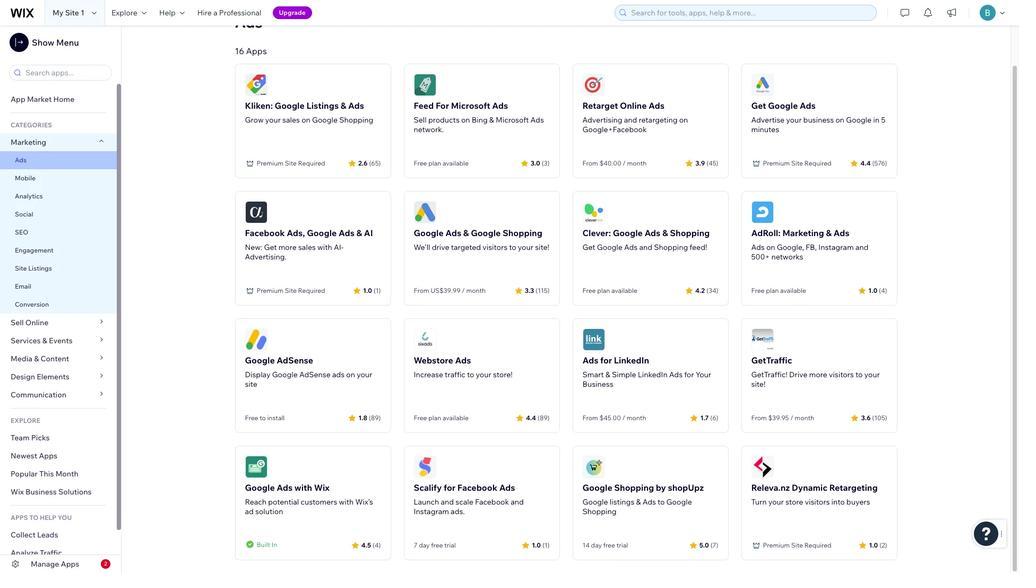 Task type: vqa. For each thing, say whether or not it's contained in the screenshot.


Task type: describe. For each thing, give the bounding box(es) containing it.
seo
[[15, 228, 28, 236]]

social
[[15, 210, 33, 218]]

3.0 (3)
[[531, 159, 550, 167]]

your
[[696, 370, 712, 380]]

2.6
[[359, 159, 368, 167]]

ads inside google ads with wix reach potential customers with wix's ad solution
[[277, 483, 293, 493]]

gettraffic!
[[752, 370, 788, 380]]

4.4 for get google ads
[[861, 159, 871, 167]]

4.2 (34)
[[696, 287, 719, 295]]

$39.95
[[769, 414, 790, 422]]

gettraffic
[[752, 355, 793, 366]]

ads inside retarget online ads advertising and retargeting on google+facebook
[[649, 100, 665, 111]]

to inside google shopping by shopupz google listings & ads to google shopping
[[658, 498, 665, 507]]

free for scalify
[[431, 542, 443, 550]]

wix inside google ads with wix reach potential customers with wix's ad solution
[[314, 483, 330, 493]]

retarget
[[583, 100, 619, 111]]

site listings link
[[0, 260, 117, 278]]

marketing link
[[0, 133, 117, 151]]

store!
[[493, 370, 513, 380]]

help
[[159, 8, 176, 18]]

ads
[[332, 370, 345, 380]]

feed!
[[690, 243, 708, 252]]

listings
[[610, 498, 635, 507]]

(6)
[[711, 414, 719, 422]]

14
[[583, 542, 590, 550]]

7 day free trial
[[414, 542, 456, 550]]

free for feed for microsoft ads
[[414, 159, 427, 167]]

& inside "link"
[[34, 354, 39, 364]]

manage apps
[[31, 560, 79, 569]]

scalify
[[414, 483, 442, 493]]

retargeting
[[830, 483, 878, 493]]

5.0
[[700, 542, 710, 550]]

engagement
[[15, 246, 53, 254]]

traffic
[[445, 370, 466, 380]]

4.5
[[362, 542, 371, 550]]

for
[[436, 100, 449, 111]]

$40.00
[[600, 159, 622, 167]]

feed for microsoft ads logo image
[[414, 74, 436, 96]]

apps to help you
[[11, 514, 72, 522]]

from for google ads & google shopping
[[414, 287, 430, 295]]

releva.nz
[[752, 483, 791, 493]]

5
[[882, 115, 886, 125]]

smart
[[583, 370, 604, 380]]

ads inside the kliken: google listings & ads grow your sales on google shopping
[[349, 100, 364, 111]]

ads.
[[451, 507, 465, 517]]

show menu button
[[10, 33, 79, 52]]

3.3
[[525, 287, 535, 295]]

ads inside facebook ads, google ads & ai new: get more sales with ai- advertising.
[[339, 228, 355, 239]]

(4) for adroll: marketing & ads
[[880, 287, 888, 295]]

releva.nz dynamic retargeting turn your store visitors into buyers
[[752, 483, 878, 507]]

wix's
[[356, 498, 373, 507]]

/ for more
[[791, 414, 794, 422]]

2
[[104, 561, 107, 568]]

premium site required for facebook
[[257, 287, 325, 295]]

google adsense logo image
[[245, 329, 267, 351]]

traffic
[[40, 549, 62, 558]]

communication link
[[0, 386, 117, 404]]

required for listings
[[298, 159, 325, 167]]

(45)
[[707, 159, 719, 167]]

facebook ads, google ads & ai new: get more sales with ai- advertising.
[[245, 228, 373, 262]]

Search apps... field
[[22, 65, 108, 80]]

premium for releva.nz
[[764, 542, 790, 550]]

ai-
[[334, 243, 344, 252]]

free plan available for adroll:
[[752, 287, 807, 295]]

email link
[[0, 278, 117, 296]]

app market home link
[[0, 90, 117, 108]]

business inside sidebar element
[[25, 488, 57, 497]]

get google ads advertise your business on google in 5 minutes
[[752, 100, 886, 134]]

1.0 for scalify for facebook ads
[[532, 542, 541, 550]]

webstore ads increase traffic to your store!
[[414, 355, 513, 380]]

& inside the kliken: google listings & ads grow your sales on google shopping
[[341, 100, 347, 111]]

google ads & google shopping logo image
[[414, 201, 436, 224]]

conversion link
[[0, 296, 117, 314]]

into
[[832, 498, 846, 507]]

get inside get google ads advertise your business on google in 5 minutes
[[752, 100, 767, 111]]

popular this month link
[[0, 465, 117, 483]]

1.8
[[359, 414, 368, 422]]

events
[[49, 336, 73, 346]]

from for retarget online ads
[[583, 159, 599, 167]]

from for gettraffic
[[752, 414, 767, 422]]

site inside sidebar element
[[15, 265, 27, 273]]

site! inside google ads & google shopping we'll drive targeted visitors to your site!
[[536, 243, 550, 252]]

we'll
[[414, 243, 431, 252]]

buyers
[[847, 498, 871, 507]]

leads
[[37, 531, 58, 540]]

& inside clever: google ads & shopping get google ads and shopping feed!
[[663, 228, 669, 239]]

facebook inside facebook ads, google ads & ai new: get more sales with ai- advertising.
[[245, 228, 285, 239]]

online for retarget
[[620, 100, 647, 111]]

google shopping by shopupz google listings & ads to google shopping
[[583, 483, 704, 517]]

day for scalify
[[419, 542, 430, 550]]

1.0 (1) for facebook ads, google ads & ai
[[363, 287, 381, 295]]

get inside facebook ads, google ads & ai new: get more sales with ai- advertising.
[[264, 243, 277, 252]]

to inside google ads & google shopping we'll drive targeted visitors to your site!
[[510, 243, 517, 252]]

3.3 (115)
[[525, 287, 550, 295]]

(115)
[[536, 287, 550, 295]]

ads inside google shopping by shopupz google listings & ads to google shopping
[[643, 498, 657, 507]]

free for clever: google ads & shopping
[[583, 287, 596, 295]]

premium for kliken:
[[257, 159, 284, 167]]

3.9
[[696, 159, 706, 167]]

advertise
[[752, 115, 785, 125]]

ads for linkedin logo image
[[583, 329, 605, 351]]

media & content
[[11, 354, 69, 364]]

your inside releva.nz dynamic retargeting turn your store visitors into buyers
[[769, 498, 784, 507]]

your inside "gettraffic gettraffic! drive more visitors to your site!"
[[865, 370, 881, 380]]

ads inside google ads & google shopping we'll drive targeted visitors to your site!
[[446, 228, 462, 239]]

free plan available for clever:
[[583, 287, 638, 295]]

site for releva.nz dynamic retargeting
[[792, 542, 804, 550]]

market
[[27, 95, 52, 104]]

and left scale
[[441, 498, 454, 507]]

targeted
[[451, 243, 481, 252]]

kliken: google listings & ads logo image
[[245, 74, 267, 96]]

(89) for ads
[[538, 414, 550, 422]]

Search for tools, apps, help & more... field
[[628, 5, 874, 20]]

store
[[786, 498, 804, 507]]

google ads with wix logo image
[[245, 456, 267, 479]]

media
[[11, 354, 32, 364]]

available for ads
[[781, 287, 807, 295]]

ads inside get google ads advertise your business on google in 5 minutes
[[800, 100, 816, 111]]

releva.nz dynamic retargeting logo image
[[752, 456, 774, 479]]

show menu
[[32, 37, 79, 48]]

listings inside the kliken: google listings & ads grow your sales on google shopping
[[307, 100, 339, 111]]

site! inside "gettraffic gettraffic! drive more visitors to your site!"
[[752, 380, 766, 389]]

and inside retarget online ads advertising and retargeting on google+facebook
[[625, 115, 638, 125]]

ads inside 'webstore ads increase traffic to your store!'
[[455, 355, 471, 366]]

trial for for
[[445, 542, 456, 550]]

clever: google ads & shopping get google ads and shopping feed!
[[583, 228, 710, 252]]

site for kliken: google listings & ads
[[285, 159, 297, 167]]

more inside facebook ads, google ads & ai new: get more sales with ai- advertising.
[[279, 243, 297, 252]]

ads inside scalify for facebook ads launch and scale facebook and instagram ads.
[[500, 483, 516, 493]]

built in
[[257, 541, 278, 549]]

free for webstore ads
[[414, 414, 427, 422]]

clever: google ads & shopping logo image
[[583, 201, 605, 224]]

built
[[257, 541, 270, 549]]

site for get google ads
[[792, 159, 804, 167]]

retarget online ads logo image
[[583, 74, 605, 96]]

your inside google adsense display google adsense ads on your site
[[357, 370, 373, 380]]

month for google
[[467, 287, 486, 295]]

instagram inside the adroll: marketing & ads ads on google, fb, instagram and 500+ networks
[[819, 243, 854, 252]]

5.0 (7)
[[700, 542, 719, 550]]

/ for google
[[462, 287, 465, 295]]

gettraffic logo image
[[752, 329, 774, 351]]

sales inside facebook ads, google ads & ai new: get more sales with ai- advertising.
[[299, 243, 316, 252]]

services & events link
[[0, 332, 117, 350]]

content
[[41, 354, 69, 364]]

plan for webstore
[[429, 414, 442, 422]]

us$39.99
[[431, 287, 461, 295]]

to left install at the left
[[260, 414, 266, 422]]

to inside 'webstore ads increase traffic to your store!'
[[467, 370, 475, 380]]

media & content link
[[0, 350, 117, 368]]

ads inside sidebar element
[[15, 156, 27, 164]]

turn
[[752, 498, 767, 507]]

services
[[11, 336, 41, 346]]

feed
[[414, 100, 434, 111]]

to
[[29, 514, 38, 522]]

your inside 'webstore ads increase traffic to your store!'
[[476, 370, 492, 380]]

2 horizontal spatial for
[[685, 370, 695, 380]]

get inside clever: google ads & shopping get google ads and shopping feed!
[[583, 243, 596, 252]]

1 vertical spatial adsense
[[300, 370, 331, 380]]

(89) for adsense
[[369, 414, 381, 422]]

network.
[[414, 125, 444, 134]]

google shopping by shopupz logo image
[[583, 456, 605, 479]]

communication
[[11, 390, 68, 400]]

required for ads
[[805, 159, 832, 167]]

marketing inside sidebar element
[[11, 138, 46, 147]]



Task type: locate. For each thing, give the bounding box(es) containing it.
apps right 16
[[246, 46, 267, 56]]

sell online
[[11, 318, 49, 328]]

advertising
[[583, 115, 623, 125]]

free plan available for feed
[[414, 159, 469, 167]]

your down releva.nz
[[769, 498, 784, 507]]

1 horizontal spatial trial
[[617, 542, 628, 550]]

1 vertical spatial sell
[[11, 318, 24, 328]]

& inside facebook ads, google ads & ai new: get more sales with ai- advertising.
[[357, 228, 362, 239]]

from for ads for linkedin
[[583, 414, 599, 422]]

shopping inside google ads & google shopping we'll drive targeted visitors to your site!
[[503, 228, 543, 239]]

2 vertical spatial facebook
[[475, 498, 509, 507]]

visitors inside google ads & google shopping we'll drive targeted visitors to your site!
[[483, 243, 508, 252]]

month for advertising
[[628, 159, 647, 167]]

2 vertical spatial for
[[444, 483, 456, 493]]

in
[[874, 115, 880, 125]]

2 vertical spatial visitors
[[806, 498, 830, 507]]

visitors inside releva.nz dynamic retargeting turn your store visitors into buyers
[[806, 498, 830, 507]]

0 vertical spatial 1.0 (1)
[[363, 287, 381, 295]]

increase
[[414, 370, 444, 380]]

for left the "your"
[[685, 370, 695, 380]]

0 horizontal spatial apps
[[39, 452, 57, 461]]

networks
[[772, 252, 804, 262]]

1.0 (1) for scalify for facebook ads
[[532, 542, 550, 550]]

0 vertical spatial for
[[601, 355, 613, 366]]

1 vertical spatial more
[[810, 370, 828, 380]]

premium down grow
[[257, 159, 284, 167]]

free down network.
[[414, 159, 427, 167]]

adroll: marketing & ads ads on google, fb, instagram and 500+ networks
[[752, 228, 869, 262]]

on for feed for microsoft ads
[[462, 115, 470, 125]]

solution
[[256, 507, 283, 517]]

home
[[53, 95, 75, 104]]

2 free from the left
[[604, 542, 616, 550]]

site! down the gettraffic
[[752, 380, 766, 389]]

0 horizontal spatial (89)
[[369, 414, 381, 422]]

on inside google adsense display google adsense ads on your site
[[347, 370, 355, 380]]

your inside google ads & google shopping we'll drive targeted visitors to your site!
[[518, 243, 534, 252]]

shopupz
[[668, 483, 704, 493]]

feed for microsoft ads sell products on bing & microsoft ads network.
[[414, 100, 544, 134]]

free right the 14
[[604, 542, 616, 550]]

wix inside wix business solutions link
[[11, 488, 24, 497]]

1 (89) from the left
[[369, 414, 381, 422]]

1 horizontal spatial wix
[[314, 483, 330, 493]]

2 horizontal spatial with
[[339, 498, 354, 507]]

ads
[[235, 13, 263, 31], [349, 100, 364, 111], [493, 100, 508, 111], [649, 100, 665, 111], [800, 100, 816, 111], [531, 115, 544, 125], [15, 156, 27, 164], [339, 228, 355, 239], [446, 228, 462, 239], [645, 228, 661, 239], [834, 228, 850, 239], [625, 243, 638, 252], [752, 243, 765, 252], [455, 355, 471, 366], [583, 355, 599, 366], [670, 370, 683, 380], [277, 483, 293, 493], [500, 483, 516, 493], [643, 498, 657, 507]]

required for retargeting
[[805, 542, 832, 550]]

1 horizontal spatial (89)
[[538, 414, 550, 422]]

/ for advertising
[[623, 159, 626, 167]]

your right grow
[[265, 115, 281, 125]]

1 horizontal spatial get
[[583, 243, 596, 252]]

potential
[[268, 498, 299, 507]]

plan for adroll:
[[767, 287, 779, 295]]

(7)
[[711, 542, 719, 550]]

1 horizontal spatial business
[[583, 380, 614, 389]]

on left bing
[[462, 115, 470, 125]]

your up 3.6 (105)
[[865, 370, 881, 380]]

online up services & events
[[25, 318, 49, 328]]

1 vertical spatial with
[[295, 483, 312, 493]]

/
[[623, 159, 626, 167], [462, 287, 465, 295], [623, 414, 626, 422], [791, 414, 794, 422]]

& inside ads for linkedin smart & simple linkedin ads for your business
[[606, 370, 611, 380]]

premium for get
[[764, 159, 790, 167]]

site for facebook ads, google ads & ai
[[285, 287, 297, 295]]

on inside feed for microsoft ads sell products on bing & microsoft ads network.
[[462, 115, 470, 125]]

0 horizontal spatial listings
[[28, 265, 52, 273]]

more down ads,
[[279, 243, 297, 252]]

and left retargeting
[[625, 115, 638, 125]]

online inside retarget online ads advertising and retargeting on google+facebook
[[620, 100, 647, 111]]

1.0 for facebook ads, google ads & ai
[[363, 287, 372, 295]]

manage
[[31, 560, 59, 569]]

1 horizontal spatial apps
[[61, 560, 79, 569]]

1.0 (2)
[[870, 542, 888, 550]]

shopping inside the kliken: google listings & ads grow your sales on google shopping
[[340, 115, 374, 125]]

seo link
[[0, 224, 117, 242]]

professional
[[219, 8, 262, 18]]

(4) for google ads with wix
[[373, 542, 381, 550]]

from left "us$39.99"
[[414, 287, 430, 295]]

with left ai- in the top of the page
[[318, 243, 332, 252]]

and inside clever: google ads & shopping get google ads and shopping feed!
[[640, 243, 653, 252]]

1 horizontal spatial marketing
[[783, 228, 825, 239]]

0 vertical spatial business
[[583, 380, 614, 389]]

0 vertical spatial online
[[620, 100, 647, 111]]

sell down feed
[[414, 115, 427, 125]]

day right 7
[[419, 542, 430, 550]]

month
[[56, 470, 79, 479]]

required for google
[[298, 287, 325, 295]]

& inside google ads & google shopping we'll drive targeted visitors to your site!
[[464, 228, 469, 239]]

0 vertical spatial 4.4
[[861, 159, 871, 167]]

marketing up the fb,
[[783, 228, 825, 239]]

on right business in the top of the page
[[836, 115, 845, 125]]

categories
[[11, 121, 52, 129]]

trial right 7
[[445, 542, 456, 550]]

google adsense display google adsense ads on your site
[[245, 355, 373, 389]]

with up customers
[[295, 483, 312, 493]]

visitors down the dynamic
[[806, 498, 830, 507]]

business down popular this month
[[25, 488, 57, 497]]

premium site required for get
[[764, 159, 832, 167]]

on right ads in the bottom left of the page
[[347, 370, 355, 380]]

1.0 for adroll: marketing & ads
[[869, 287, 878, 295]]

to right targeted
[[510, 243, 517, 252]]

and inside the adroll: marketing & ads ads on google, fb, instagram and 500+ networks
[[856, 243, 869, 252]]

(34)
[[707, 287, 719, 295]]

1 vertical spatial microsoft
[[496, 115, 529, 125]]

more right the drive
[[810, 370, 828, 380]]

0 horizontal spatial for
[[444, 483, 456, 493]]

required down facebook ads, google ads & ai new: get more sales with ai- advertising.
[[298, 287, 325, 295]]

(1)
[[374, 287, 381, 295], [543, 542, 550, 550]]

month for smart
[[627, 414, 647, 422]]

team picks link
[[0, 429, 117, 447]]

sales inside the kliken: google listings & ads grow your sales on google shopping
[[283, 115, 300, 125]]

free right 7
[[431, 542, 443, 550]]

scale
[[456, 498, 474, 507]]

2 vertical spatial apps
[[61, 560, 79, 569]]

1 horizontal spatial (1)
[[543, 542, 550, 550]]

free to install
[[245, 414, 285, 422]]

visitors inside "gettraffic gettraffic! drive more visitors to your site!"
[[830, 370, 855, 380]]

premium down minutes
[[764, 159, 790, 167]]

on inside get google ads advertise your business on google in 5 minutes
[[836, 115, 845, 125]]

free left install at the left
[[245, 414, 258, 422]]

&
[[341, 100, 347, 111], [490, 115, 495, 125], [357, 228, 362, 239], [464, 228, 469, 239], [663, 228, 669, 239], [827, 228, 832, 239], [42, 336, 47, 346], [34, 354, 39, 364], [606, 370, 611, 380], [637, 498, 641, 507]]

0 horizontal spatial marketing
[[11, 138, 46, 147]]

7
[[414, 542, 418, 550]]

0 vertical spatial marketing
[[11, 138, 46, 147]]

gettraffic gettraffic! drive more visitors to your site!
[[752, 355, 881, 389]]

premium site required for releva.nz
[[764, 542, 832, 550]]

0 horizontal spatial wix
[[11, 488, 24, 497]]

1 horizontal spatial site!
[[752, 380, 766, 389]]

0 vertical spatial facebook
[[245, 228, 285, 239]]

google inside facebook ads, google ads & ai new: get more sales with ai- advertising.
[[307, 228, 337, 239]]

wix up customers
[[314, 483, 330, 493]]

instagram down scalify
[[414, 507, 449, 517]]

1 vertical spatial apps
[[39, 452, 57, 461]]

get up advertise
[[752, 100, 767, 111]]

2 vertical spatial with
[[339, 498, 354, 507]]

free for google
[[604, 542, 616, 550]]

1 vertical spatial linkedin
[[638, 370, 668, 380]]

plan down network.
[[429, 159, 442, 167]]

collect
[[11, 531, 36, 540]]

google inside google ads with wix reach potential customers with wix's ad solution
[[245, 483, 275, 493]]

free for adroll: marketing & ads
[[752, 287, 765, 295]]

site! up the (115)
[[536, 243, 550, 252]]

popular this month
[[11, 470, 79, 479]]

by
[[656, 483, 667, 493]]

free right the (115)
[[583, 287, 596, 295]]

business inside ads for linkedin smart & simple linkedin ads for your business
[[583, 380, 614, 389]]

to right the traffic
[[467, 370, 475, 380]]

1 horizontal spatial sell
[[414, 115, 427, 125]]

0 horizontal spatial trial
[[445, 542, 456, 550]]

online inside sidebar element
[[25, 318, 49, 328]]

0 horizontal spatial (4)
[[373, 542, 381, 550]]

1 horizontal spatial listings
[[307, 100, 339, 111]]

0 horizontal spatial microsoft
[[451, 100, 491, 111]]

marketing inside the adroll: marketing & ads ads on google, fb, instagram and 500+ networks
[[783, 228, 825, 239]]

google+facebook
[[583, 125, 647, 134]]

apps up this
[[39, 452, 57, 461]]

month right $40.00
[[628, 159, 647, 167]]

on inside retarget online ads advertising and retargeting on google+facebook
[[680, 115, 689, 125]]

help
[[40, 514, 56, 522]]

1 vertical spatial listings
[[28, 265, 52, 273]]

instagram right the fb,
[[819, 243, 854, 252]]

0 vertical spatial linkedin
[[615, 355, 650, 366]]

plan down increase
[[429, 414, 442, 422]]

1 vertical spatial instagram
[[414, 507, 449, 517]]

3.6
[[862, 414, 871, 422]]

/ for smart
[[623, 414, 626, 422]]

14 day free trial
[[583, 542, 628, 550]]

/ right "us$39.99"
[[462, 287, 465, 295]]

0 horizontal spatial site!
[[536, 243, 550, 252]]

more inside "gettraffic gettraffic! drive more visitors to your site!"
[[810, 370, 828, 380]]

online for sell
[[25, 318, 49, 328]]

4.2
[[696, 287, 705, 295]]

apps for manage apps
[[61, 560, 79, 569]]

upgrade button
[[273, 6, 312, 19]]

for for ads
[[444, 483, 456, 493]]

1 horizontal spatial 1.0 (1)
[[532, 542, 550, 550]]

plan for clever:
[[598, 287, 610, 295]]

& inside feed for microsoft ads sell products on bing & microsoft ads network.
[[490, 115, 495, 125]]

on for google adsense
[[347, 370, 355, 380]]

0 vertical spatial (4)
[[880, 287, 888, 295]]

instagram
[[819, 243, 854, 252], [414, 507, 449, 517]]

listings inside sidebar element
[[28, 265, 52, 273]]

0 vertical spatial apps
[[246, 46, 267, 56]]

0 horizontal spatial business
[[25, 488, 57, 497]]

3.9 (45)
[[696, 159, 719, 167]]

your left business in the top of the page
[[787, 115, 802, 125]]

1 vertical spatial 4.4
[[526, 414, 537, 422]]

for right scalify
[[444, 483, 456, 493]]

plan down 500+
[[767, 287, 779, 295]]

solutions
[[58, 488, 92, 497]]

on inside the kliken: google listings & ads grow your sales on google shopping
[[302, 115, 311, 125]]

free plan available down network.
[[414, 159, 469, 167]]

2 horizontal spatial apps
[[246, 46, 267, 56]]

1 free from the left
[[431, 542, 443, 550]]

1 vertical spatial 1.0 (1)
[[532, 542, 550, 550]]

wix down popular
[[11, 488, 24, 497]]

your left store!
[[476, 370, 492, 380]]

/ right the $45.00
[[623, 414, 626, 422]]

for up smart
[[601, 355, 613, 366]]

instagram inside scalify for facebook ads launch and scale facebook and instagram ads.
[[414, 507, 449, 517]]

free plan available for webstore
[[414, 414, 469, 422]]

from $40.00 / month
[[583, 159, 647, 167]]

sales down ads,
[[299, 243, 316, 252]]

free for google adsense
[[245, 414, 258, 422]]

& inside google shopping by shopupz google listings & ads to google shopping
[[637, 498, 641, 507]]

premium down 'turn'
[[764, 542, 790, 550]]

display
[[245, 370, 271, 380]]

(1) for scalify for facebook ads
[[543, 542, 550, 550]]

available for to
[[443, 414, 469, 422]]

design elements link
[[0, 368, 117, 386]]

linkedin
[[615, 355, 650, 366], [638, 370, 668, 380]]

1 vertical spatial facebook
[[458, 483, 498, 493]]

facebook up scale
[[458, 483, 498, 493]]

microsoft right bing
[[496, 115, 529, 125]]

1 horizontal spatial day
[[592, 542, 602, 550]]

sell
[[414, 115, 427, 125], [11, 318, 24, 328]]

1 vertical spatial sales
[[299, 243, 316, 252]]

1 vertical spatial visitors
[[830, 370, 855, 380]]

get down clever:
[[583, 243, 596, 252]]

from left the $45.00
[[583, 414, 599, 422]]

1 vertical spatial online
[[25, 318, 49, 328]]

free plan available down networks
[[752, 287, 807, 295]]

0 horizontal spatial day
[[419, 542, 430, 550]]

on for retarget online ads
[[680, 115, 689, 125]]

2 day from the left
[[592, 542, 602, 550]]

adroll: marketing & ads logo image
[[752, 201, 774, 224]]

newest
[[11, 452, 37, 461]]

dynamic
[[792, 483, 828, 493]]

2 horizontal spatial get
[[752, 100, 767, 111]]

free down 500+
[[752, 287, 765, 295]]

1 trial from the left
[[445, 542, 456, 550]]

(89)
[[369, 414, 381, 422], [538, 414, 550, 422]]

show
[[32, 37, 54, 48]]

1 horizontal spatial with
[[318, 243, 332, 252]]

month right "$39.95" on the bottom
[[795, 414, 815, 422]]

plan up ads for linkedin logo
[[598, 287, 610, 295]]

month right the $45.00
[[627, 414, 647, 422]]

premium for facebook
[[257, 287, 284, 295]]

free down increase
[[414, 414, 427, 422]]

0 vertical spatial listings
[[307, 100, 339, 111]]

for inside scalify for facebook ads launch and scale facebook and instagram ads.
[[444, 483, 456, 493]]

email
[[15, 283, 31, 291]]

1 horizontal spatial more
[[810, 370, 828, 380]]

0 horizontal spatial 4.4
[[526, 414, 537, 422]]

0 vertical spatial (1)
[[374, 287, 381, 295]]

& inside the adroll: marketing & ads ads on google, fb, instagram and 500+ networks
[[827, 228, 832, 239]]

apps down traffic
[[61, 560, 79, 569]]

with left wix's
[[339, 498, 354, 507]]

trial for shopping
[[617, 542, 628, 550]]

month right "us$39.99"
[[467, 287, 486, 295]]

marketing down categories
[[11, 138, 46, 147]]

scalify for facebook ads logo image
[[414, 456, 436, 479]]

apps for newest apps
[[39, 452, 57, 461]]

(1) for facebook ads, google ads & ai
[[374, 287, 381, 295]]

1 horizontal spatial for
[[601, 355, 613, 366]]

3.0
[[531, 159, 541, 167]]

your up the 3.3
[[518, 243, 534, 252]]

visitors right the drive
[[830, 370, 855, 380]]

get right new:
[[264, 243, 277, 252]]

this
[[39, 470, 54, 479]]

linkedin up simple
[[615, 355, 650, 366]]

and up "1.0 (4)"
[[856, 243, 869, 252]]

apps inside 'link'
[[39, 452, 57, 461]]

your inside the kliken: google listings & ads grow your sales on google shopping
[[265, 115, 281, 125]]

and left feed!
[[640, 243, 653, 252]]

on for get google ads
[[836, 115, 845, 125]]

reach
[[245, 498, 267, 507]]

free plan available up ads for linkedin logo
[[583, 287, 638, 295]]

0 vertical spatial visitors
[[483, 243, 508, 252]]

1 vertical spatial business
[[25, 488, 57, 497]]

2.6 (65)
[[359, 159, 381, 167]]

0 horizontal spatial online
[[25, 318, 49, 328]]

day
[[419, 542, 430, 550], [592, 542, 602, 550]]

day for google
[[592, 542, 602, 550]]

business
[[804, 115, 835, 125]]

and right scale
[[511, 498, 524, 507]]

on right retargeting
[[680, 115, 689, 125]]

online up retargeting
[[620, 100, 647, 111]]

1 vertical spatial marketing
[[783, 228, 825, 239]]

microsoft up bing
[[451, 100, 491, 111]]

1 horizontal spatial free
[[604, 542, 616, 550]]

1 horizontal spatial (4)
[[880, 287, 888, 295]]

available for shopping
[[612, 287, 638, 295]]

sell inside feed for microsoft ads sell products on bing & microsoft ads network.
[[414, 115, 427, 125]]

elements
[[37, 372, 70, 382]]

$45.00
[[600, 414, 621, 422]]

0 horizontal spatial free
[[431, 542, 443, 550]]

to inside "gettraffic gettraffic! drive more visitors to your site!"
[[856, 370, 863, 380]]

sell online link
[[0, 314, 117, 332]]

0 horizontal spatial with
[[295, 483, 312, 493]]

business up the $45.00
[[583, 380, 614, 389]]

/ right "$39.95" on the bottom
[[791, 414, 794, 422]]

required down the kliken: google listings & ads grow your sales on google shopping
[[298, 159, 325, 167]]

0 horizontal spatial sell
[[11, 318, 24, 328]]

apps for 16 apps
[[246, 46, 267, 56]]

your right ads in the bottom left of the page
[[357, 370, 373, 380]]

(105)
[[873, 414, 888, 422]]

popular
[[11, 470, 38, 479]]

required down into
[[805, 542, 832, 550]]

from left $40.00
[[583, 159, 599, 167]]

2 trial from the left
[[617, 542, 628, 550]]

0 vertical spatial sell
[[414, 115, 427, 125]]

on inside the adroll: marketing & ads ads on google, fb, instagram and 500+ networks
[[767, 243, 776, 252]]

plan for feed
[[429, 159, 442, 167]]

sidebar element
[[0, 25, 122, 574]]

trial right the 14
[[617, 542, 628, 550]]

facebook ads, google ads & ai logo image
[[245, 201, 267, 224]]

simple
[[612, 370, 637, 380]]

1 horizontal spatial online
[[620, 100, 647, 111]]

0 vertical spatial microsoft
[[451, 100, 491, 111]]

on down adroll:
[[767, 243, 776, 252]]

newest apps
[[11, 452, 57, 461]]

get google ads logo image
[[752, 74, 774, 96]]

hire a professional link
[[191, 0, 268, 25]]

required down business in the top of the page
[[805, 159, 832, 167]]

1 day from the left
[[419, 542, 430, 550]]

0 horizontal spatial more
[[279, 243, 297, 252]]

0 vertical spatial with
[[318, 243, 332, 252]]

facebook up new:
[[245, 228, 285, 239]]

from left "$39.95" on the bottom
[[752, 414, 767, 422]]

1 vertical spatial (4)
[[373, 542, 381, 550]]

premium site required for kliken:
[[257, 159, 325, 167]]

webstore ads logo image
[[414, 329, 436, 351]]

available for sell
[[443, 159, 469, 167]]

team
[[11, 433, 30, 443]]

1 vertical spatial (1)
[[543, 542, 550, 550]]

sell inside sidebar element
[[11, 318, 24, 328]]

kliken: google listings & ads grow your sales on google shopping
[[245, 100, 374, 125]]

0 vertical spatial more
[[279, 243, 297, 252]]

newest apps link
[[0, 447, 117, 465]]

from us$39.99 / month
[[414, 287, 486, 295]]

analyze
[[11, 549, 38, 558]]

0 horizontal spatial (1)
[[374, 287, 381, 295]]

for for smart
[[601, 355, 613, 366]]

advertising.
[[245, 252, 287, 262]]

sales right grow
[[283, 115, 300, 125]]

with inside facebook ads, google ads & ai new: get more sales with ai- advertising.
[[318, 243, 332, 252]]

kliken:
[[245, 100, 273, 111]]

month
[[628, 159, 647, 167], [467, 287, 486, 295], [627, 414, 647, 422], [795, 414, 815, 422]]

to down by
[[658, 498, 665, 507]]

1 horizontal spatial instagram
[[819, 243, 854, 252]]

2 (89) from the left
[[538, 414, 550, 422]]

month for more
[[795, 414, 815, 422]]

your inside get google ads advertise your business on google in 5 minutes
[[787, 115, 802, 125]]

0 horizontal spatial get
[[264, 243, 277, 252]]

sell up services
[[11, 318, 24, 328]]

0 vertical spatial sales
[[283, 115, 300, 125]]

1 horizontal spatial 4.4
[[861, 159, 871, 167]]

1.0 for releva.nz dynamic retargeting
[[870, 542, 879, 550]]

on right grow
[[302, 115, 311, 125]]

0 vertical spatial instagram
[[819, 243, 854, 252]]

0 horizontal spatial 1.0 (1)
[[363, 287, 381, 295]]

to up 3.6
[[856, 370, 863, 380]]

0 vertical spatial site!
[[536, 243, 550, 252]]

0 horizontal spatial instagram
[[414, 507, 449, 517]]

in
[[272, 541, 278, 549]]

free plan available down increase
[[414, 414, 469, 422]]

day right the 14
[[592, 542, 602, 550]]

visitors right targeted
[[483, 243, 508, 252]]

apps
[[11, 514, 28, 522]]

1 vertical spatial site!
[[752, 380, 766, 389]]

/ right $40.00
[[623, 159, 626, 167]]

linkedin right simple
[[638, 370, 668, 380]]

1 horizontal spatial microsoft
[[496, 115, 529, 125]]

4.4 for webstore ads
[[526, 414, 537, 422]]

(576)
[[873, 159, 888, 167]]

menu
[[56, 37, 79, 48]]

1 vertical spatial for
[[685, 370, 695, 380]]

google ads with wix reach potential customers with wix's ad solution
[[245, 483, 373, 517]]

(65)
[[369, 159, 381, 167]]

0 vertical spatial adsense
[[277, 355, 313, 366]]



